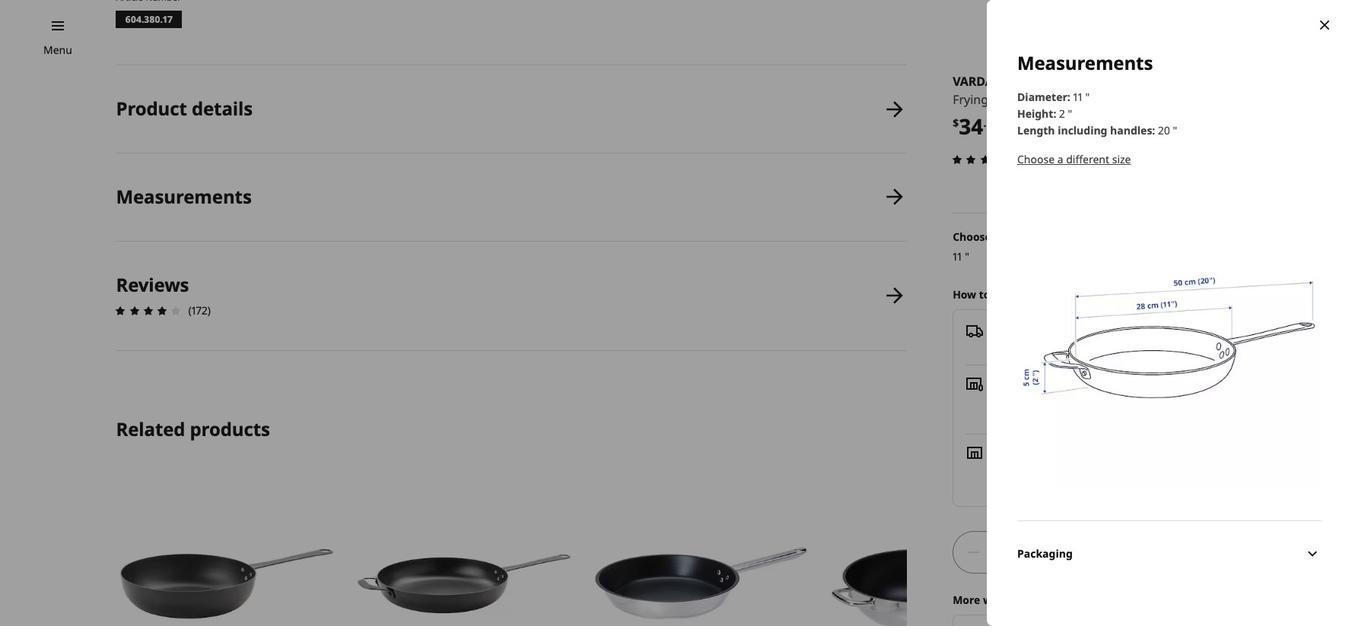 Task type: locate. For each thing, give the bounding box(es) containing it.
measurements inside button
[[116, 184, 252, 209]]

review: 3.8 out of 5 stars. total reviews: 172 image down 34
[[948, 150, 1022, 169]]

for
[[1102, 392, 1117, 407]]

11 up the how
[[953, 249, 962, 264]]

additional
[[1014, 409, 1064, 424]]

more
[[953, 593, 980, 608]]

review: 3.8 out of 5 stars. total reviews: 172 image
[[948, 150, 1022, 169], [111, 302, 185, 320]]

height
[[1017, 107, 1053, 121]]

handles
[[1110, 123, 1152, 138]]

" right the 2
[[1068, 107, 1072, 121]]

packaging
[[1017, 547, 1073, 562]]

out of stock at
[[993, 462, 1069, 476]]

vardagen frying pan, carbon steel, $ 34 . 99
[[953, 73, 1097, 141]]

1 vertical spatial at
[[1140, 409, 1150, 424]]

" up including
[[1085, 90, 1090, 104]]

0 vertical spatial (172)
[[1025, 152, 1047, 166]]

1 vertical spatial up
[[1142, 392, 1157, 407]]

review: 3.8 out of 5 stars. total reviews: 172 image down reviews heading
[[111, 302, 185, 320]]

2
[[1059, 107, 1065, 121]]

pick up currently
[[993, 376, 1015, 390]]

1 vertical spatial choose
[[953, 230, 991, 244]]

packaging button
[[1017, 521, 1322, 588]]

vardagen
[[953, 73, 1019, 90]]

how
[[953, 287, 976, 302]]

0 vertical spatial pick
[[993, 376, 1015, 390]]

(172) left a in the top right of the page
[[1025, 152, 1047, 166]]

(172) button
[[948, 150, 1047, 169]]

ways
[[983, 593, 1010, 608]]

11 inside diameter : 11 " height : 2 " length including handles : 20 "
[[1073, 90, 1083, 104]]

change store button
[[1213, 287, 1280, 303]]

0 vertical spatial choose
[[1017, 152, 1055, 167]]

1 horizontal spatial up
[[1142, 392, 1157, 407]]

: left 20
[[1152, 123, 1155, 138]]

1 vertical spatial (172)
[[188, 304, 211, 318]]

: left the 2
[[1053, 107, 1056, 121]]

0 horizontal spatial :
[[1053, 107, 1056, 121]]

0 horizontal spatial 11
[[953, 249, 962, 264]]

11
[[1073, 90, 1083, 104], [953, 249, 962, 264]]

to left get on the right top
[[979, 287, 990, 302]]

up up currently
[[1018, 376, 1033, 390]]

measurements
[[1017, 50, 1153, 75], [116, 184, 252, 209]]

it
[[1013, 287, 1021, 302]]

details
[[192, 96, 253, 121]]

(172)
[[1025, 152, 1047, 166], [188, 304, 211, 318]]

measurements button
[[116, 154, 907, 241]]

0 vertical spatial review: 3.8 out of 5 stars. total reviews: 172 image
[[948, 150, 1022, 169]]

0 vertical spatial up
[[1018, 376, 1033, 390]]

at
[[1160, 392, 1169, 407], [1140, 409, 1150, 424], [1056, 462, 1066, 476]]

change
[[1213, 287, 1251, 302]]

vardagen frying pan, carbon steel, 11 " image inside measurements dialog
[[1017, 186, 1322, 491]]

diameter : 11 " height : 2 " length including handles : 20 "
[[1017, 90, 1177, 138]]

0 vertical spatial measurements
[[1017, 50, 1153, 75]]

reviews
[[116, 272, 189, 297]]

choose up the how
[[953, 230, 991, 244]]

ikea 365+ wok, stainless steel/non-stick coating, 13 " image
[[827, 474, 1049, 627]]

" up the how
[[965, 249, 969, 264]]

0 vertical spatial 11
[[1073, 90, 1083, 104]]

1 horizontal spatial choose
[[1017, 152, 1055, 167]]

1 vertical spatial 11
[[953, 249, 962, 264]]

at up checkout
[[1160, 392, 1169, 407]]

length
[[1017, 123, 1055, 138]]

:
[[1067, 90, 1070, 104], [1053, 107, 1056, 121], [1152, 123, 1155, 138]]

choose
[[1017, 152, 1055, 167], [953, 230, 991, 244]]

at right the 'stock'
[[1056, 462, 1066, 476]]

to
[[979, 287, 990, 302], [1013, 593, 1024, 608]]

currently
[[993, 392, 1040, 407]]

product details
[[116, 96, 253, 121]]

1 vertical spatial pick
[[1120, 392, 1140, 407]]

0 horizontal spatial up
[[1018, 376, 1033, 390]]

28216 available
[[1011, 323, 1087, 354]]

(172) down reviews heading
[[188, 304, 211, 318]]

1 horizontal spatial to
[[1013, 593, 1024, 608]]

size inside choose size 11 "
[[994, 230, 1014, 244]]

steel,
[[1063, 91, 1093, 108]]

pick
[[993, 376, 1015, 390], [1120, 392, 1140, 407]]

choose inside choose size 11 "
[[953, 230, 991, 244]]

size down handles
[[1112, 152, 1131, 167]]

size
[[1112, 152, 1131, 167], [994, 230, 1014, 244]]

choose inside button
[[1017, 152, 1055, 167]]

currently unavailable for pick up at charlotte, nc see additional pick-up points at checkout
[[993, 392, 1239, 424]]

review: 3.8 out of 5 stars. total reviews: 172 image inside "list"
[[111, 302, 185, 320]]

list
[[111, 66, 907, 351]]

0 horizontal spatial to
[[979, 287, 990, 302]]

pick up points
[[1120, 392, 1140, 407]]

vardagen frying pan, carbon steel, 11 " image
[[1017, 186, 1322, 491], [353, 474, 575, 627]]

1 vertical spatial measurements
[[116, 184, 252, 209]]

1 horizontal spatial size
[[1112, 152, 1131, 167]]

34
[[959, 112, 983, 141]]

0 vertical spatial at
[[1160, 392, 1169, 407]]

0 horizontal spatial review: 3.8 out of 5 stars. total reviews: 172 image
[[111, 302, 185, 320]]

1 vertical spatial size
[[994, 230, 1014, 244]]

11 up including
[[1073, 90, 1083, 104]]

1 vertical spatial :
[[1053, 107, 1056, 121]]

0 horizontal spatial measurements
[[116, 184, 252, 209]]

see
[[993, 409, 1011, 424]]

0 horizontal spatial pick
[[993, 376, 1015, 390]]

carbon
[[1020, 91, 1060, 108]]

get
[[993, 287, 1010, 302]]

size inside button
[[1112, 152, 1131, 167]]

size up get on the right top
[[994, 230, 1014, 244]]

pick inside currently unavailable for pick up at charlotte, nc see additional pick-up points at checkout
[[1120, 392, 1140, 407]]

1 horizontal spatial vardagen frying pan, carbon steel, 11 " image
[[1017, 186, 1322, 491]]

11 for choose
[[953, 249, 962, 264]]

1 horizontal spatial (172)
[[1025, 152, 1047, 166]]

up
[[1018, 376, 1033, 390], [1142, 392, 1157, 407]]

up up checkout
[[1142, 392, 1157, 407]]

to left pay
[[1013, 593, 1024, 608]]

1 horizontal spatial review: 3.8 out of 5 stars. total reviews: 172 image
[[948, 150, 1022, 169]]

at right points
[[1140, 409, 1150, 424]]

0 horizontal spatial at
[[1056, 462, 1066, 476]]

1 horizontal spatial 11
[[1073, 90, 1083, 104]]

"
[[1085, 90, 1090, 104], [1068, 107, 1072, 121], [1173, 123, 1177, 138], [965, 249, 969, 264]]

up inside currently unavailable for pick up at charlotte, nc see additional pick-up points at checkout
[[1142, 392, 1157, 407]]

store
[[1254, 287, 1280, 302]]

0 vertical spatial size
[[1112, 152, 1131, 167]]

1 vertical spatial review: 3.8 out of 5 stars. total reviews: 172 image
[[111, 302, 185, 320]]

0 horizontal spatial choose
[[953, 230, 991, 244]]

reviews heading
[[116, 272, 189, 297]]

1 horizontal spatial measurements
[[1017, 50, 1153, 75]]

1 horizontal spatial pick
[[1120, 392, 1140, 407]]

including
[[1058, 123, 1107, 138]]

2 horizontal spatial :
[[1152, 123, 1155, 138]]

$
[[953, 116, 959, 130]]

0 vertical spatial :
[[1067, 90, 1070, 104]]

diameter
[[1017, 90, 1067, 104]]

11 inside choose size 11 "
[[953, 249, 962, 264]]

products
[[190, 417, 270, 442]]

0 horizontal spatial size
[[994, 230, 1014, 244]]

stock
[[1027, 462, 1054, 476]]

choose left a in the top right of the page
[[1017, 152, 1055, 167]]

available
[[1011, 340, 1056, 354]]

: right carbon
[[1067, 90, 1070, 104]]

1 horizontal spatial :
[[1067, 90, 1070, 104]]

out of stock at charlotte, nc group
[[993, 462, 1136, 476]]

2 vertical spatial :
[[1152, 123, 1155, 138]]



Task type: describe. For each thing, give the bounding box(es) containing it.
charlotte, nc button
[[1172, 392, 1239, 407]]

up
[[1090, 409, 1103, 424]]

currently unavailable for pick up at charlotte, nc group
[[993, 392, 1239, 407]]

product details heading
[[116, 96, 253, 121]]

pick up
[[993, 376, 1033, 390]]

unavailable
[[1042, 392, 1100, 407]]

choose size 11 "
[[953, 230, 1014, 264]]

choose a different size button
[[1017, 151, 1131, 168]]

2 vertical spatial at
[[1056, 462, 1066, 476]]

pay
[[1027, 593, 1046, 608]]

a
[[1057, 152, 1063, 167]]

" inside choose size 11 "
[[965, 249, 969, 264]]

11 for diameter
[[1073, 90, 1083, 104]]

list containing product details
[[111, 66, 907, 351]]

measurements heading
[[116, 184, 252, 209]]

of
[[1015, 462, 1025, 476]]

checkout
[[1153, 409, 1198, 424]]

out
[[993, 462, 1012, 476]]

choose for choose a different size
[[1017, 152, 1055, 167]]

right image
[[1249, 330, 1267, 348]]

product
[[116, 96, 187, 121]]

28216
[[1057, 323, 1087, 338]]

how to get it
[[953, 287, 1021, 302]]

604.380.17
[[125, 13, 172, 26]]

review: 3.8 out of 5 stars. total reviews: 172 image inside (172) 'button'
[[948, 150, 1022, 169]]

change store
[[1213, 287, 1280, 302]]

more ways to pay
[[953, 593, 1046, 608]]

vardagen frying pan, carbon steel, 9 " image
[[116, 474, 338, 627]]

0 horizontal spatial vardagen frying pan, carbon steel, 11 " image
[[353, 474, 575, 627]]

measurements inside dialog
[[1017, 50, 1153, 75]]

0 vertical spatial to
[[979, 287, 990, 302]]

20
[[1158, 123, 1170, 138]]

99
[[986, 116, 999, 130]]

different
[[1066, 152, 1109, 167]]

1 vertical spatial to
[[1013, 593, 1024, 608]]

ikea 365+ frying pan, stainless steel/non-stick coating, 11 " image
[[590, 474, 812, 627]]

nc
[[1224, 392, 1239, 407]]

related
[[116, 417, 185, 442]]

2 horizontal spatial at
[[1160, 392, 1169, 407]]

pan,
[[992, 91, 1017, 108]]

related products
[[116, 417, 270, 442]]

(172) inside 'button'
[[1025, 152, 1047, 166]]

" right 20
[[1173, 123, 1177, 138]]

1 horizontal spatial at
[[1140, 409, 1150, 424]]

0 horizontal spatial (172)
[[188, 304, 211, 318]]

points
[[1106, 409, 1137, 424]]

choose for choose size 11 "
[[953, 230, 991, 244]]

menu
[[43, 43, 72, 57]]

menu button
[[43, 42, 72, 59]]

charlotte,
[[1172, 392, 1222, 407]]

Quantity input value text field
[[989, 532, 1010, 574]]

frying
[[953, 91, 988, 108]]

measurements dialog
[[987, 0, 1352, 627]]

product details button
[[116, 66, 907, 153]]

choose a different size
[[1017, 152, 1131, 167]]

.
[[983, 116, 986, 130]]

pick-
[[1067, 409, 1090, 424]]



Task type: vqa. For each thing, say whether or not it's contained in the screenshot.
JCB ICON on the right of the page
no



